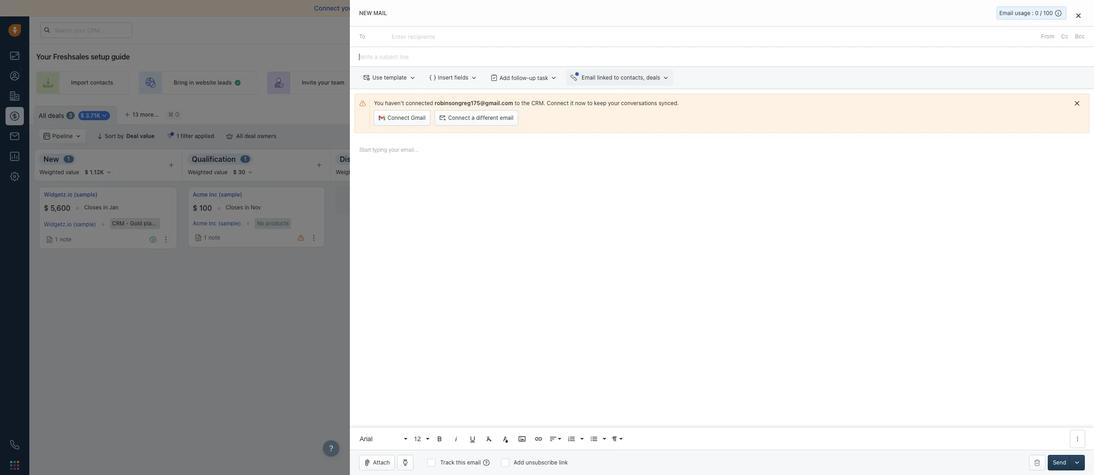 Task type: vqa. For each thing, say whether or not it's contained in the screenshot.
right New
yes



Task type: describe. For each thing, give the bounding box(es) containing it.
bring
[[174, 79, 188, 86]]

send button
[[1048, 456, 1071, 471]]

0
[[1035, 10, 1039, 16]]

enable
[[469, 4, 489, 12]]

insert link (⌘k) image
[[535, 436, 543, 444]]

robinsongreg175@gmail.com
[[435, 100, 513, 107]]

Write a subject line text field
[[350, 47, 1094, 66]]

email inside button
[[500, 115, 514, 121]]

to
[[359, 33, 366, 40]]

set up your sales pipeline
[[652, 79, 720, 86]]

crm.
[[531, 100, 545, 107]]

track
[[440, 460, 455, 467]]

insert fields button
[[425, 70, 482, 86]]

deal
[[245, 133, 256, 140]]

freshworks switcher image
[[10, 462, 19, 471]]

set
[[652, 79, 661, 86]]

text color image
[[502, 436, 510, 444]]

no
[[257, 220, 264, 227]]

Search field
[[1045, 129, 1091, 144]]

email for email usage : 0 / 100
[[1000, 10, 1014, 16]]

now
[[575, 100, 586, 107]]

improve
[[390, 4, 414, 12]]

o
[[175, 112, 179, 118]]

nov
[[251, 204, 261, 211]]

connect for connect your mailbox to improve deliverability and enable 2-way sync of email conversations.
[[314, 4, 340, 12]]

quotas
[[972, 133, 991, 140]]

jan
[[109, 204, 118, 211]]

team inside route leads to your team link
[[458, 79, 471, 86]]

arial button
[[357, 431, 409, 449]]

note for $ 100
[[209, 235, 220, 241]]

1 inside button
[[177, 133, 179, 140]]

add for add follow-up task
[[500, 74, 510, 81]]

route leads to your team
[[405, 79, 471, 86]]

to inside "button"
[[614, 74, 619, 81]]

from
[[1041, 33, 1055, 40]]

crm
[[112, 220, 124, 227]]

container_wx8msf4aqz5i3rn1 image down $ 100
[[195, 235, 202, 241]]

container_wx8msf4aqz5i3rn1 image down $ 5,600
[[46, 237, 53, 243]]

connect gmail button
[[374, 110, 431, 126]]

more...
[[140, 111, 159, 118]]

email for email linked to contacts, deals
[[582, 74, 596, 81]]

import contacts
[[71, 79, 113, 86]]

$ 100
[[193, 204, 212, 213]]

/
[[1040, 10, 1042, 16]]

all deal owners
[[236, 133, 276, 140]]

more misc image
[[1074, 436, 1082, 444]]

plan
[[144, 220, 155, 227]]

up inside dialog
[[530, 74, 536, 81]]

mail
[[374, 10, 387, 16]]

2 widgetz.io (sample) from the top
[[44, 221, 96, 228]]

5,600
[[50, 204, 70, 213]]

attach button
[[359, 456, 395, 471]]

crm - gold plan monthly (sample)
[[112, 220, 201, 227]]

(sample) inside "link"
[[74, 191, 97, 198]]

applied
[[195, 133, 214, 140]]

invite your team
[[302, 79, 344, 86]]

usage
[[1015, 10, 1031, 16]]

all deal owners button
[[220, 129, 282, 144]]

contacts,
[[621, 74, 645, 81]]

leads inside route leads to your team link
[[422, 79, 436, 86]]

ordered list image
[[568, 436, 576, 444]]

2 sales from the left
[[684, 79, 698, 86]]

2-
[[491, 4, 498, 12]]

2 acme from the top
[[193, 221, 207, 227]]

it
[[570, 100, 574, 107]]

2 inc from the top
[[209, 221, 217, 227]]

all for deals
[[38, 112, 46, 119]]

$ 5,600
[[44, 204, 70, 213]]

forecasting
[[1004, 133, 1035, 140]]

closes in jan
[[84, 204, 118, 211]]

contacts
[[90, 79, 113, 86]]

template
[[384, 74, 407, 81]]

2 widgetz.io (sample) link from the top
[[44, 221, 96, 228]]

:
[[1032, 10, 1034, 16]]

insert
[[438, 74, 453, 81]]

connect your mailbox to improve deliverability and enable 2-way sync of email conversations.
[[314, 4, 597, 12]]

in for qualification
[[245, 204, 249, 211]]

connected
[[406, 100, 433, 107]]

linked
[[597, 74, 613, 81]]

connect gmail
[[388, 115, 426, 121]]

guide
[[111, 53, 130, 61]]

you haven't connected robinsongreg175@gmail.com to the crm. connect it now to keep your conversations synced.
[[374, 100, 679, 107]]

Enter recipients text field
[[392, 29, 437, 44]]

use template
[[373, 74, 407, 81]]

email usage : 0 / 100
[[1000, 10, 1053, 16]]

of
[[527, 4, 533, 12]]

1 vertical spatial 100
[[199, 204, 212, 213]]

Search your CRM... text field
[[40, 22, 132, 38]]

way
[[498, 4, 510, 12]]

follow-
[[512, 74, 530, 81]]

gmail
[[411, 115, 426, 121]]

⌘ o
[[168, 112, 179, 118]]

invite
[[302, 79, 316, 86]]

2 widgetz.io from the top
[[44, 221, 72, 228]]

new for new mail
[[359, 10, 372, 16]]

this
[[456, 460, 466, 467]]

0 vertical spatial 100
[[1044, 10, 1053, 16]]

underline (⌘u) image
[[469, 436, 477, 444]]

explore plans
[[921, 26, 957, 33]]

2 acme inc (sample) link from the top
[[193, 221, 241, 227]]

create
[[531, 79, 549, 86]]

setup
[[91, 53, 110, 61]]

0 horizontal spatial and
[[456, 4, 467, 12]]

website
[[195, 79, 216, 86]]

connect left it
[[547, 100, 569, 107]]

use
[[373, 74, 383, 81]]

insert image (⌘p) image
[[518, 436, 527, 444]]

monthly
[[156, 220, 177, 227]]

1 widgetz.io (sample) from the top
[[44, 191, 97, 198]]

container_wx8msf4aqz5i3rn1 image inside "all deal owners" button
[[226, 133, 233, 140]]

12 button
[[411, 431, 431, 449]]

bcc
[[1075, 33, 1085, 40]]

1 down 3 on the top of the page
[[67, 156, 70, 163]]

quotas and forecasting
[[972, 133, 1035, 140]]

1 vertical spatial deals
[[48, 112, 64, 119]]

quotas and forecasting link
[[963, 129, 1044, 144]]

phone element
[[5, 437, 24, 455]]

closes for $ 5,600
[[84, 204, 102, 211]]

conversations.
[[553, 4, 597, 12]]

closes for $ 100
[[226, 204, 243, 211]]

unsubscribe
[[526, 460, 558, 467]]



Task type: locate. For each thing, give the bounding box(es) containing it.
connect a different email
[[448, 115, 514, 121]]

container_wx8msf4aqz5i3rn1 image right website
[[234, 79, 241, 87]]

(sample) down $ 100
[[179, 220, 201, 227]]

0 vertical spatial add
[[500, 74, 510, 81]]

acme inc (sample) link down $ 100
[[193, 221, 241, 227]]

and left enable
[[456, 4, 467, 12]]

connect down haven't
[[388, 115, 410, 121]]

1 $ from the left
[[44, 204, 49, 213]]

paragraph format image
[[611, 436, 619, 444]]

2 acme inc (sample) from the top
[[193, 221, 241, 227]]

acme inc (sample) link up $ 100
[[193, 191, 242, 199]]

0 horizontal spatial 100
[[199, 204, 212, 213]]

pipeline
[[699, 79, 720, 86]]

$ for $ 5,600
[[44, 204, 49, 213]]

different
[[476, 115, 499, 121]]

all for deal
[[236, 133, 243, 140]]

connect left a
[[448, 115, 470, 121]]

100
[[1044, 10, 1053, 16], [199, 204, 212, 213]]

1 vertical spatial new
[[44, 155, 59, 163]]

inc down $ 100
[[209, 221, 217, 227]]

bring in website leads
[[174, 79, 232, 86]]

0 horizontal spatial in
[[103, 204, 108, 211]]

connect left the mailbox
[[314, 4, 340, 12]]

gold
[[130, 220, 142, 227]]

1 acme from the top
[[193, 191, 208, 198]]

0 horizontal spatial sales
[[551, 79, 564, 86]]

explore
[[921, 26, 941, 33]]

0 vertical spatial new
[[359, 10, 372, 16]]

1 sales from the left
[[551, 79, 564, 86]]

no products
[[257, 220, 289, 227]]

1 horizontal spatial new
[[359, 10, 372, 16]]

add
[[500, 74, 510, 81], [514, 460, 524, 467]]

acme down $ 100
[[193, 221, 207, 227]]

team right invite
[[331, 79, 344, 86]]

12
[[414, 436, 421, 443]]

task
[[538, 74, 549, 81]]

connect
[[314, 4, 340, 12], [547, 100, 569, 107], [388, 115, 410, 121], [448, 115, 470, 121]]

0 horizontal spatial 1 note
[[55, 236, 71, 243]]

1 horizontal spatial deals
[[647, 74, 660, 81]]

2 vertical spatial email
[[467, 460, 481, 467]]

in
[[189, 79, 194, 86], [103, 204, 108, 211], [245, 204, 249, 211]]

dialog
[[350, 0, 1094, 476]]

1 inc from the top
[[209, 191, 217, 198]]

in left nov
[[245, 204, 249, 211]]

create sales sequence
[[531, 79, 592, 86]]

2 team from the left
[[458, 79, 471, 86]]

0 horizontal spatial add
[[500, 74, 510, 81]]

in for new
[[103, 204, 108, 211]]

deliverability
[[416, 4, 454, 12]]

clear formatting image
[[485, 436, 494, 444]]

plans
[[943, 26, 957, 33]]

0 vertical spatial acme inc (sample)
[[193, 191, 242, 198]]

0 vertical spatial deals
[[647, 74, 660, 81]]

0 vertical spatial close image
[[1081, 6, 1085, 11]]

note for $ 5,600
[[60, 236, 71, 243]]

keep
[[594, 100, 607, 107]]

widgetz.io down $ 5,600
[[44, 221, 72, 228]]

1 horizontal spatial sales
[[684, 79, 698, 86]]

note
[[209, 235, 220, 241], [60, 236, 71, 243]]

all inside "all deal owners" button
[[236, 133, 243, 140]]

widgetz.io up $ 5,600
[[44, 191, 72, 198]]

align image
[[549, 436, 558, 444]]

attach
[[373, 460, 390, 467]]

team right insert at the left
[[458, 79, 471, 86]]

qualification
[[192, 155, 236, 163]]

acme inc (sample) link
[[193, 191, 242, 199], [193, 221, 241, 227]]

1 left filter in the top left of the page
[[177, 133, 179, 140]]

0 vertical spatial widgetz.io (sample)
[[44, 191, 97, 198]]

1 horizontal spatial 1 note
[[204, 235, 220, 241]]

closes left nov
[[226, 204, 243, 211]]

add left the follow-
[[500, 74, 510, 81]]

1 vertical spatial acme inc (sample) link
[[193, 221, 241, 227]]

(sample) down closes in nov
[[218, 221, 241, 227]]

1 widgetz.io (sample) link from the top
[[44, 191, 97, 199]]

track this email
[[440, 460, 481, 467]]

connect for connect a different email
[[448, 115, 470, 121]]

1 horizontal spatial note
[[209, 235, 220, 241]]

(sample) up closes in jan
[[74, 191, 97, 198]]

widgetz.io (sample) down 5,600
[[44, 221, 96, 228]]

all left 3 on the top of the page
[[38, 112, 46, 119]]

1 horizontal spatial leads
[[422, 79, 436, 86]]

0 vertical spatial email
[[535, 4, 551, 12]]

1 vertical spatial email
[[500, 115, 514, 121]]

email right this
[[467, 460, 481, 467]]

all left deal
[[236, 133, 243, 140]]

container_wx8msf4aqz5i3rn1 image
[[226, 133, 233, 140], [963, 133, 969, 140]]

1 note down $ 100
[[204, 235, 220, 241]]

$ up the crm - gold plan monthly (sample)
[[193, 204, 197, 213]]

sales left pipeline
[[684, 79, 698, 86]]

1 widgetz.io from the top
[[44, 191, 72, 198]]

1 vertical spatial widgetz.io (sample)
[[44, 221, 96, 228]]

route leads to your team link
[[370, 71, 488, 94]]

fields
[[455, 74, 469, 81]]

application containing arial
[[350, 138, 1094, 451]]

0 horizontal spatial up
[[530, 74, 536, 81]]

1 horizontal spatial container_wx8msf4aqz5i3rn1 image
[[963, 133, 969, 140]]

2 horizontal spatial email
[[535, 4, 551, 12]]

your
[[341, 4, 355, 12], [318, 79, 330, 86], [444, 79, 456, 86], [671, 79, 682, 86], [608, 100, 620, 107]]

send
[[1053, 460, 1066, 467]]

1 vertical spatial acme inc (sample)
[[193, 221, 241, 227]]

1 note
[[204, 235, 220, 241], [55, 236, 71, 243]]

0 horizontal spatial team
[[331, 79, 344, 86]]

0 horizontal spatial email
[[467, 460, 481, 467]]

bold (⌘b) image
[[436, 436, 444, 444]]

acme inc (sample) down $ 100
[[193, 221, 241, 227]]

discovery
[[340, 155, 374, 163]]

acme inc (sample)
[[193, 191, 242, 198], [193, 221, 241, 227]]

0 vertical spatial acme
[[193, 191, 208, 198]]

1 vertical spatial close image
[[1077, 13, 1081, 18]]

team inside invite your team link
[[331, 79, 344, 86]]

in left jan
[[103, 204, 108, 211]]

1 horizontal spatial in
[[189, 79, 194, 86]]

1 down $ 100
[[204, 235, 206, 241]]

1 down deal
[[244, 156, 247, 163]]

2 closes from the left
[[226, 204, 243, 211]]

widgetz.io (sample) up 5,600
[[44, 191, 97, 198]]

(sample) up closes in nov
[[219, 191, 242, 198]]

0 vertical spatial acme inc (sample) link
[[193, 191, 242, 199]]

1 note down 5,600
[[55, 236, 71, 243]]

2 container_wx8msf4aqz5i3rn1 image from the left
[[963, 133, 969, 140]]

0 horizontal spatial $
[[44, 204, 49, 213]]

freshsales
[[53, 53, 89, 61]]

container_wx8msf4aqz5i3rn1 image left deal
[[226, 133, 233, 140]]

and right quotas
[[992, 133, 1002, 140]]

up right set
[[662, 79, 669, 86]]

leads right website
[[218, 79, 232, 86]]

13 more... button
[[120, 109, 164, 121]]

1 vertical spatial inc
[[209, 221, 217, 227]]

new mail
[[359, 10, 387, 16]]

2 horizontal spatial in
[[245, 204, 249, 211]]

email inside "button"
[[582, 74, 596, 81]]

100 left closes in nov
[[199, 204, 212, 213]]

100 right /
[[1044, 10, 1053, 16]]

0 horizontal spatial closes
[[84, 204, 102, 211]]

0 horizontal spatial note
[[60, 236, 71, 243]]

new for new
[[44, 155, 59, 163]]

container_wx8msf4aqz5i3rn1 image
[[234, 79, 241, 87], [167, 133, 173, 140], [195, 235, 202, 241], [46, 237, 53, 243]]

acme up $ 100
[[193, 191, 208, 198]]

1 horizontal spatial up
[[662, 79, 669, 86]]

13 more...
[[132, 111, 159, 118]]

1 horizontal spatial email
[[500, 115, 514, 121]]

email linked to contacts, deals
[[582, 74, 660, 81]]

container_wx8msf4aqz5i3rn1 image inside 1 filter applied button
[[167, 133, 173, 140]]

deals left 3 on the top of the page
[[48, 112, 64, 119]]

closes left jan
[[84, 204, 102, 211]]

bring in website leads link
[[139, 71, 258, 94]]

⌘
[[168, 112, 174, 118]]

leads right "route"
[[422, 79, 436, 86]]

deals inside "button"
[[647, 74, 660, 81]]

1 vertical spatial add
[[514, 460, 524, 467]]

(sample) down closes in jan
[[73, 221, 96, 228]]

1 note for $ 100
[[204, 235, 220, 241]]

1 note for $ 5,600
[[55, 236, 71, 243]]

1 vertical spatial acme
[[193, 221, 207, 227]]

1 filter applied
[[177, 133, 214, 140]]

synced.
[[659, 100, 679, 107]]

1 horizontal spatial and
[[992, 133, 1002, 140]]

note down 5,600
[[60, 236, 71, 243]]

create sales sequence link
[[497, 71, 608, 94]]

in right "bring" on the left of the page
[[189, 79, 194, 86]]

add follow-up task button
[[487, 70, 562, 86], [487, 70, 562, 86]]

container_wx8msf4aqz5i3rn1 image inside bring in website leads link
[[234, 79, 241, 87]]

link
[[559, 460, 568, 467]]

deals right the contacts,
[[647, 74, 660, 81]]

0 horizontal spatial deals
[[48, 112, 64, 119]]

1 horizontal spatial all
[[236, 133, 243, 140]]

add left unsubscribe
[[514, 460, 524, 467]]

1 acme inc (sample) link from the top
[[193, 191, 242, 199]]

1
[[177, 133, 179, 140], [67, 156, 70, 163], [244, 156, 247, 163], [204, 235, 206, 241], [55, 236, 58, 243]]

unordered list image
[[590, 436, 598, 444]]

0 horizontal spatial email
[[582, 74, 596, 81]]

your freshsales setup guide
[[36, 53, 130, 61]]

acme
[[193, 191, 208, 198], [193, 221, 207, 227]]

add for add unsubscribe link
[[514, 460, 524, 467]]

insert fields
[[438, 74, 469, 81]]

closes in nov
[[226, 204, 261, 211]]

italic (⌘i) image
[[452, 436, 461, 444]]

1 closes from the left
[[84, 204, 102, 211]]

email left usage
[[1000, 10, 1014, 16]]

leads
[[218, 79, 232, 86], [422, 79, 436, 86]]

email linked to contacts, deals button
[[566, 70, 674, 86]]

arial
[[360, 436, 373, 443]]

email right of
[[535, 4, 551, 12]]

note down $ 100
[[209, 235, 220, 241]]

0 vertical spatial all
[[38, 112, 46, 119]]

2 $ from the left
[[193, 204, 197, 213]]

0 vertical spatial and
[[456, 4, 467, 12]]

widgetz.io (sample) link down 5,600
[[44, 221, 96, 228]]

up left task
[[530, 74, 536, 81]]

1 vertical spatial widgetz.io
[[44, 221, 72, 228]]

1 down $ 5,600
[[55, 236, 58, 243]]

$ for $ 100
[[193, 204, 197, 213]]

application
[[350, 138, 1094, 451]]

widgetz.io (sample) link up 5,600
[[44, 191, 97, 199]]

1 horizontal spatial add
[[514, 460, 524, 467]]

1 horizontal spatial 100
[[1044, 10, 1053, 16]]

sequence
[[566, 79, 592, 86]]

0 vertical spatial email
[[1000, 10, 1014, 16]]

1 vertical spatial and
[[992, 133, 1002, 140]]

1 leads from the left
[[218, 79, 232, 86]]

-
[[126, 220, 129, 227]]

invite your team link
[[267, 71, 361, 94]]

0 horizontal spatial new
[[44, 155, 59, 163]]

2 leads from the left
[[422, 79, 436, 86]]

email right different on the left of page
[[500, 115, 514, 121]]

1 horizontal spatial team
[[458, 79, 471, 86]]

1 filter applied button
[[161, 129, 220, 144]]

container_wx8msf4aqz5i3rn1 image left filter in the top left of the page
[[167, 133, 173, 140]]

container_wx8msf4aqz5i3rn1 image inside 'quotas and forecasting' link
[[963, 133, 969, 140]]

conversations
[[621, 100, 657, 107]]

products
[[266, 220, 289, 227]]

new down all deals 'link'
[[44, 155, 59, 163]]

phone image
[[10, 441, 19, 450]]

dialog containing arial
[[350, 0, 1094, 476]]

connect your mailbox link
[[314, 4, 382, 12]]

to
[[382, 4, 388, 12], [614, 74, 619, 81], [438, 79, 443, 86], [515, 100, 520, 107], [587, 100, 593, 107]]

filter
[[181, 133, 193, 140]]

1 container_wx8msf4aqz5i3rn1 image from the left
[[226, 133, 233, 140]]

0 horizontal spatial container_wx8msf4aqz5i3rn1 image
[[226, 133, 233, 140]]

inc up $ 100
[[209, 191, 217, 198]]

0 horizontal spatial all
[[38, 112, 46, 119]]

1 horizontal spatial email
[[1000, 10, 1014, 16]]

acme inc (sample) up $ 100
[[193, 191, 242, 198]]

haven't
[[385, 100, 404, 107]]

1 acme inc (sample) from the top
[[193, 191, 242, 198]]

$ left 5,600
[[44, 204, 49, 213]]

0 vertical spatial widgetz.io (sample) link
[[44, 191, 97, 199]]

13
[[132, 111, 139, 118]]

email
[[535, 4, 551, 12], [500, 115, 514, 121], [467, 460, 481, 467]]

all
[[38, 112, 46, 119], [236, 133, 243, 140]]

0 horizontal spatial leads
[[218, 79, 232, 86]]

sales right task
[[551, 79, 564, 86]]

0 vertical spatial widgetz.io
[[44, 191, 72, 198]]

1 vertical spatial all
[[236, 133, 243, 140]]

1 vertical spatial email
[[582, 74, 596, 81]]

connect for connect gmail
[[388, 115, 410, 121]]

1 horizontal spatial $
[[193, 204, 197, 213]]

3
[[69, 112, 72, 119]]

0 vertical spatial inc
[[209, 191, 217, 198]]

mailbox
[[357, 4, 380, 12]]

up
[[530, 74, 536, 81], [662, 79, 669, 86]]

sales
[[551, 79, 564, 86], [684, 79, 698, 86]]

1 horizontal spatial closes
[[226, 204, 243, 211]]

team
[[331, 79, 344, 86], [458, 79, 471, 86]]

new left "mail" at the left top
[[359, 10, 372, 16]]

email left linked
[[582, 74, 596, 81]]

1 team from the left
[[331, 79, 344, 86]]

add unsubscribe link
[[514, 460, 568, 467]]

your inside dialog
[[608, 100, 620, 107]]

1 vertical spatial widgetz.io (sample) link
[[44, 221, 96, 228]]

close image
[[1081, 6, 1085, 11], [1077, 13, 1081, 18]]

leads inside bring in website leads link
[[218, 79, 232, 86]]

container_wx8msf4aqz5i3rn1 image left quotas
[[963, 133, 969, 140]]



